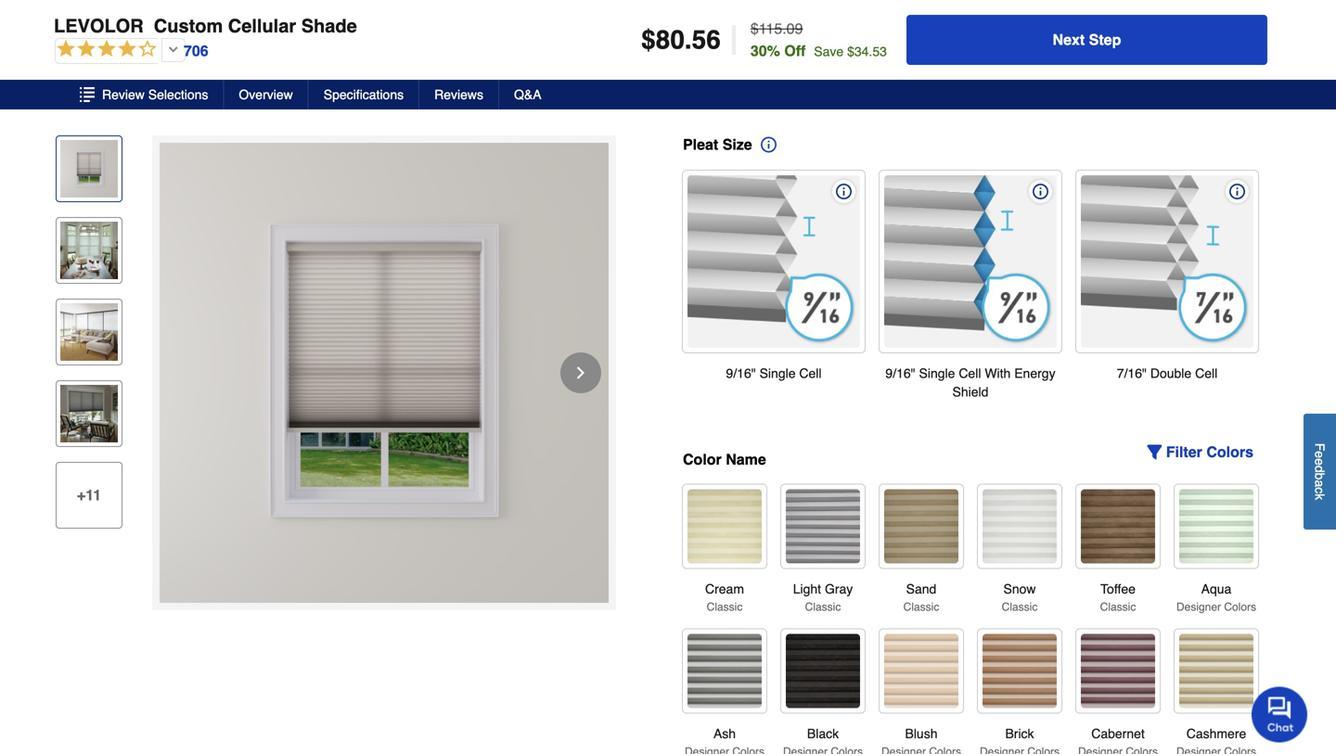 Task type: vqa. For each thing, say whether or not it's contained in the screenshot.
100-Count 20.62-ft Multicolor Incandescent Plug-In Christmas String Lights link
no



Task type: describe. For each thing, give the bounding box(es) containing it.
classic for toffee
[[1101, 601, 1136, 614]]

shade
[[301, 15, 357, 37]]

d
[[1313, 466, 1328, 473]]

classic for sand
[[904, 601, 940, 614]]

$ 80.56
[[642, 25, 721, 55]]

name
[[726, 451, 767, 468]]

colors inside aqua designer colors
[[1225, 601, 1257, 614]]

light for light gray classic
[[793, 582, 822, 597]]

classic for snow
[[1002, 601, 1038, 614]]

single for 9/16" single cell with energy shield
[[919, 366, 956, 381]]

room
[[922, 69, 957, 84]]

cream classic
[[705, 582, 744, 614]]

cell for 9/16" single cell
[[800, 366, 822, 381]]

aqua
[[1202, 582, 1232, 597]]

energy
[[1015, 366, 1056, 381]]

filter colors button
[[1128, 435, 1274, 470]]

with
[[985, 366, 1011, 381]]

black image
[[786, 634, 860, 709]]

9/16" single cell with energy shield image
[[885, 175, 1057, 348]]

ash image
[[688, 634, 762, 709]]

filter image
[[1148, 445, 1162, 460]]

custom
[[154, 15, 223, 37]]

f e e d b a c k button
[[1304, 414, 1337, 530]]

light for light filtering
[[735, 69, 763, 84]]

custom cellular shade
[[154, 15, 357, 37]]

ash
[[714, 727, 736, 742]]

classic for cream
[[707, 601, 743, 614]]

cashmere image
[[1180, 634, 1254, 709]]

toffee classic
[[1101, 582, 1136, 614]]

levolor
[[54, 15, 144, 37]]

next step
[[1053, 31, 1122, 48]]

9/16" for 9/16" single cell
[[726, 366, 756, 381]]

step
[[1089, 31, 1122, 48]]

+11
[[77, 487, 101, 504]]

sand classic
[[904, 582, 940, 614]]

specifications button
[[309, 80, 420, 110]]

$ 115.09 30 % off save $ 34.53
[[751, 20, 887, 59]]

selections
[[148, 87, 208, 102]]

q&a button
[[499, 80, 557, 110]]

snow
[[1004, 582, 1036, 597]]

light gray image
[[786, 490, 860, 564]]

f
[[1313, 443, 1328, 451]]

overview
[[239, 87, 293, 102]]

cabernet
[[1092, 727, 1145, 742]]

7/16"
[[1117, 366, 1147, 381]]

room darkening
[[922, 69, 1020, 84]]

cellular
[[228, 15, 296, 37]]

2 e from the top
[[1313, 459, 1328, 466]]

30
[[751, 42, 767, 59]]

light filtering
[[735, 69, 813, 84]]

black
[[807, 727, 839, 742]]

colors inside button
[[1207, 444, 1254, 461]]

sand
[[907, 582, 937, 597]]

115.09
[[759, 20, 803, 37]]



Task type: locate. For each thing, give the bounding box(es) containing it.
single up 'shield'
[[919, 366, 956, 381]]

filter
[[1167, 444, 1203, 461]]

2 horizontal spatial $
[[848, 44, 855, 59]]

0 vertical spatial colors
[[1207, 444, 1254, 461]]

2 cell from the left
[[959, 366, 982, 381]]

2 horizontal spatial cell
[[1196, 366, 1218, 381]]

k
[[1313, 494, 1328, 500]]

colors down aqua
[[1225, 601, 1257, 614]]

color name
[[683, 451, 767, 468]]

info image
[[836, 184, 852, 200], [1033, 184, 1049, 200]]

sand image
[[885, 490, 959, 564]]

2 vertical spatial title image
[[60, 385, 118, 443]]

blush image
[[885, 634, 959, 709]]

levolor cellular shades image
[[60, 140, 118, 198], [160, 143, 609, 603]]

0 horizontal spatial light
[[735, 69, 763, 84]]

light inside light gray classic
[[793, 582, 822, 597]]

0 horizontal spatial $
[[642, 25, 656, 55]]

review selections button
[[65, 80, 224, 110]]

0 horizontal spatial info image
[[761, 136, 777, 154]]

9/16" single cell image
[[688, 175, 860, 348]]

9/16" for 9/16" single cell with energy shield
[[886, 366, 916, 381]]

1 horizontal spatial info image
[[1230, 184, 1246, 200]]

+11 button
[[56, 462, 123, 529]]

light
[[735, 69, 763, 84], [793, 582, 822, 597]]

snow classic
[[1002, 582, 1038, 614]]

save
[[814, 44, 844, 59]]

34.53
[[855, 44, 887, 59]]

light left gray
[[793, 582, 822, 597]]

cell for 9/16" single cell with energy shield
[[959, 366, 982, 381]]

1 horizontal spatial $
[[751, 20, 759, 37]]

2 title image from the top
[[60, 304, 118, 361]]

single inside 9/16" single cell with energy shield
[[919, 366, 956, 381]]

review
[[102, 87, 145, 102]]

filtering
[[767, 69, 813, 84]]

1 horizontal spatial cell
[[959, 366, 982, 381]]

0 vertical spatial info image
[[761, 136, 777, 154]]

1 vertical spatial colors
[[1225, 601, 1257, 614]]

off
[[785, 42, 806, 59]]

classic down cream
[[707, 601, 743, 614]]

5 classic from the left
[[1101, 601, 1136, 614]]

1 9/16" from the left
[[726, 366, 756, 381]]

1 horizontal spatial single
[[919, 366, 956, 381]]

1 single from the left
[[760, 366, 796, 381]]

e
[[1313, 451, 1328, 459], [1313, 459, 1328, 466]]

1 e from the top
[[1313, 451, 1328, 459]]

706
[[184, 42, 209, 59]]

4 classic from the left
[[1002, 601, 1038, 614]]

1 vertical spatial title image
[[60, 304, 118, 361]]

0 horizontal spatial info image
[[836, 184, 852, 200]]

snow image
[[983, 490, 1057, 564]]

classic inside cream classic
[[707, 601, 743, 614]]

reviews button
[[420, 80, 499, 110]]

size
[[723, 136, 753, 153]]

list view image
[[80, 87, 95, 102]]

9/16" inside 9/16" single cell with energy shield
[[886, 366, 916, 381]]

1 vertical spatial info image
[[1230, 184, 1246, 200]]

classic inside light gray classic
[[805, 601, 841, 614]]

1 horizontal spatial info image
[[1033, 184, 1049, 200]]

colors right filter
[[1207, 444, 1254, 461]]

9/16" single cell with energy shield
[[886, 366, 1056, 400]]

designer
[[1177, 601, 1222, 614]]

aqua image
[[1180, 490, 1254, 564]]

pleat
[[683, 136, 719, 153]]

classic down toffee
[[1101, 601, 1136, 614]]

2 9/16" from the left
[[886, 366, 916, 381]]

chat invite button image
[[1252, 686, 1309, 743]]

specifications
[[324, 87, 404, 102]]

colors
[[1207, 444, 1254, 461], [1225, 601, 1257, 614]]

7/16" double cell image
[[1081, 175, 1254, 348]]

9/16" single cell
[[726, 366, 822, 381]]

1 info image from the left
[[836, 184, 852, 200]]

0 vertical spatial light
[[735, 69, 763, 84]]

9/16"
[[726, 366, 756, 381], [886, 366, 916, 381]]

cell
[[800, 366, 822, 381], [959, 366, 982, 381], [1196, 366, 1218, 381]]

single
[[760, 366, 796, 381], [919, 366, 956, 381]]

f e e d b a c k
[[1313, 443, 1328, 500]]

q&a
[[514, 87, 542, 102]]

review selections
[[102, 87, 208, 102]]

light gray classic
[[793, 582, 853, 614]]

toffee image
[[1081, 490, 1156, 564]]

gray
[[825, 582, 853, 597]]

0 horizontal spatial cell
[[800, 366, 822, 381]]

cream
[[705, 582, 744, 597]]

c
[[1313, 487, 1328, 494]]

overview button
[[224, 80, 309, 110]]

7/16" double cell
[[1117, 366, 1218, 381]]

e up b
[[1313, 459, 1328, 466]]

single for 9/16" single cell
[[760, 366, 796, 381]]

filter colors
[[1162, 444, 1254, 461]]

cashmere
[[1187, 727, 1247, 742]]

reviews
[[435, 87, 484, 102]]

b
[[1313, 473, 1328, 480]]

classic down the snow
[[1002, 601, 1038, 614]]

info image
[[761, 136, 777, 154], [1230, 184, 1246, 200]]

1 vertical spatial light
[[793, 582, 822, 597]]

pleat size
[[683, 136, 753, 153]]

cream image
[[688, 490, 762, 564]]

1 horizontal spatial light
[[793, 582, 822, 597]]

1 cell from the left
[[800, 366, 822, 381]]

cell inside 9/16" single cell with energy shield
[[959, 366, 982, 381]]

chevron right image
[[572, 364, 590, 382]]

3 cell from the left
[[1196, 366, 1218, 381]]

double
[[1151, 366, 1192, 381]]

color
[[683, 451, 722, 468]]

cabernet image
[[1081, 634, 1156, 709]]

classic down "sand"
[[904, 601, 940, 614]]

brick
[[1006, 727, 1035, 742]]

single up name
[[760, 366, 796, 381]]

4.3 stars image
[[54, 37, 210, 65]]

1 horizontal spatial levolor cellular shades image
[[160, 143, 609, 603]]

darkening
[[960, 69, 1020, 84]]

$
[[751, 20, 759, 37], [642, 25, 656, 55], [848, 44, 855, 59]]

0 horizontal spatial levolor cellular shades image
[[60, 140, 118, 198]]

0 vertical spatial title image
[[60, 222, 118, 279]]

80.56
[[656, 25, 721, 55]]

2 classic from the left
[[805, 601, 841, 614]]

blush
[[905, 727, 938, 742]]

%
[[767, 42, 781, 59]]

2 info image from the left
[[1033, 184, 1049, 200]]

$ for 115.09
[[751, 20, 759, 37]]

1 horizontal spatial 9/16"
[[886, 366, 916, 381]]

e up d
[[1313, 451, 1328, 459]]

toffee
[[1101, 582, 1136, 597]]

1 title image from the top
[[60, 222, 118, 279]]

classic down gray
[[805, 601, 841, 614]]

3 title image from the top
[[60, 385, 118, 443]]

shield
[[953, 385, 989, 400]]

next
[[1053, 31, 1085, 48]]

title image
[[60, 222, 118, 279], [60, 304, 118, 361], [60, 385, 118, 443]]

cell for 7/16" double cell
[[1196, 366, 1218, 381]]

1 classic from the left
[[707, 601, 743, 614]]

light down 30
[[735, 69, 763, 84]]

info image for 9/16" single cell with energy shield
[[1033, 184, 1049, 200]]

2 single from the left
[[919, 366, 956, 381]]

brick image
[[983, 634, 1057, 709]]

aqua designer colors
[[1177, 582, 1257, 614]]

info image for 9/16" single cell
[[836, 184, 852, 200]]

classic
[[707, 601, 743, 614], [805, 601, 841, 614], [904, 601, 940, 614], [1002, 601, 1038, 614], [1101, 601, 1136, 614]]

3 classic from the left
[[904, 601, 940, 614]]

0 horizontal spatial 9/16"
[[726, 366, 756, 381]]

next step button
[[907, 15, 1268, 65]]

0 horizontal spatial single
[[760, 366, 796, 381]]

$ for 80.56
[[642, 25, 656, 55]]

a
[[1313, 480, 1328, 487]]



